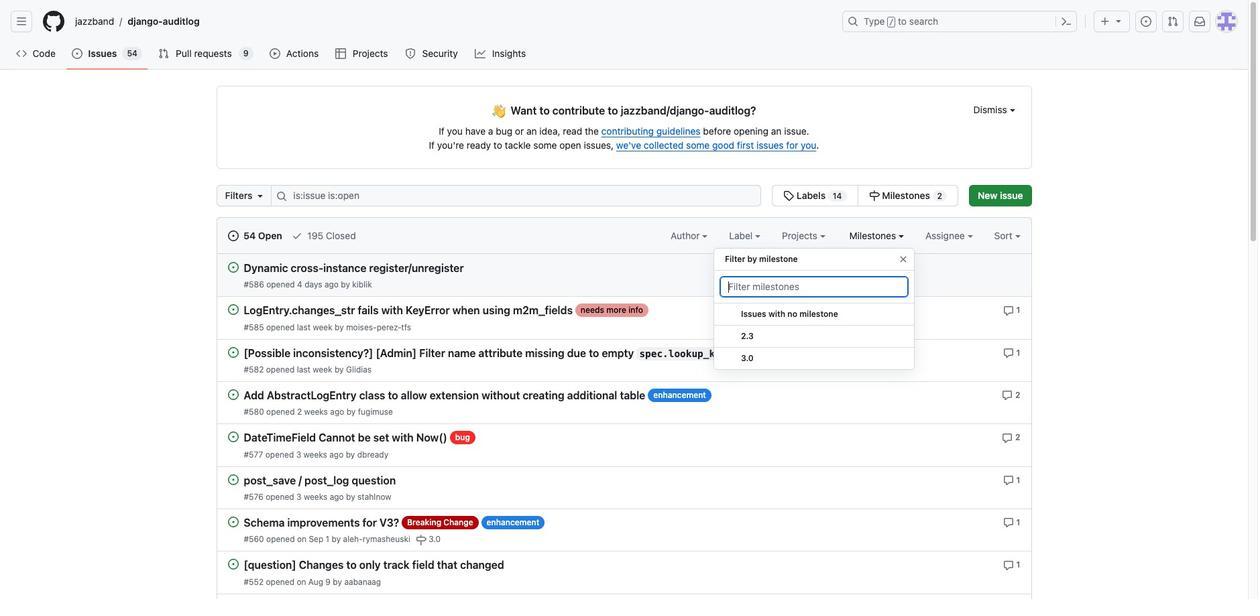 Task type: locate. For each thing, give the bounding box(es) containing it.
guidelines
[[656, 125, 701, 137]]

open issue image
[[228, 262, 238, 273], [228, 347, 238, 358], [228, 475, 238, 485], [228, 517, 238, 528]]

4 1 link from the top
[[1003, 516, 1020, 529]]

opened down [question]
[[266, 577, 294, 587]]

7 open issue element from the top
[[228, 516, 238, 528]]

2 week from the top
[[313, 365, 332, 375]]

2 vertical spatial weeks
[[304, 492, 327, 502]]

/ left post_log
[[299, 475, 302, 487]]

0 vertical spatial milestone
[[759, 254, 798, 264]]

/ left django-
[[119, 16, 122, 27]]

field
[[412, 560, 434, 572]]

ago down cannot
[[329, 450, 344, 460]]

0 vertical spatial needs
[[581, 305, 604, 315]]

by
[[747, 254, 757, 264], [341, 280, 350, 290], [335, 322, 344, 332], [335, 365, 344, 375], [347, 407, 356, 417], [346, 450, 355, 460], [346, 492, 355, 502], [332, 535, 341, 545], [333, 577, 342, 587]]

4 open issue image from the top
[[228, 517, 238, 528]]

for up aleh-rymasheuski link
[[362, 517, 377, 529]]

1 horizontal spatial projects
[[782, 230, 820, 241]]

filter down label
[[725, 254, 745, 264]]

/ for post_save
[[299, 475, 302, 487]]

tackle
[[505, 139, 531, 151]]

1 vertical spatial issues
[[741, 309, 766, 319]]

by inside post_save / post_log question #576             opened 3 weeks ago by stahlnow
[[346, 492, 355, 502]]

1 horizontal spatial if
[[439, 125, 445, 137]]

1 horizontal spatial you
[[801, 139, 816, 151]]

1 vertical spatial 3.0
[[429, 535, 441, 545]]

with up perez-
[[381, 305, 403, 317]]

0 vertical spatial 2 link
[[1002, 389, 1020, 401]]

on inside [question] changes to only track field that changed #552             opened on aug 9 by aabanaag
[[297, 577, 306, 587]]

projects button
[[782, 229, 825, 243]]

comment image for add abstractlogentry class to allow extension without creating additional table
[[1002, 390, 1013, 401]]

/ inside post_save / post_log question #576             opened 3 weeks ago by stahlnow
[[299, 475, 302, 487]]

#582             opened last week by glidias
[[244, 365, 372, 375]]

on left sep
[[297, 535, 307, 545]]

0 vertical spatial projects
[[353, 48, 388, 59]]

jazzband
[[75, 15, 114, 27]]

0 horizontal spatial needs more info
[[581, 305, 643, 315]]

ago
[[325, 280, 339, 290], [330, 407, 344, 417], [329, 450, 344, 460], [330, 492, 344, 502]]

3
[[296, 450, 301, 460], [296, 492, 301, 502]]

comment image for schema improvements for v3?
[[1003, 518, 1014, 529]]

have
[[465, 125, 486, 137]]

week up inconsistency?]
[[313, 322, 332, 332]]

1 horizontal spatial some
[[686, 139, 710, 151]]

0 vertical spatial more
[[606, 305, 626, 315]]

issue opened image
[[72, 48, 83, 59], [228, 231, 238, 241]]

more up empty
[[606, 305, 626, 315]]

triangle down image
[[1113, 15, 1124, 26]]

1 vertical spatial needs more info link
[[743, 346, 817, 360]]

you down issue.
[[801, 139, 816, 151]]

3 open issue image from the top
[[228, 475, 238, 485]]

0 horizontal spatial if
[[429, 139, 435, 151]]

1 vertical spatial week
[[313, 365, 332, 375]]

missing
[[525, 347, 564, 359]]

register/unregister
[[369, 262, 464, 275]]

1 vertical spatial weeks
[[303, 450, 327, 460]]

jazzband / django-auditlog
[[75, 15, 200, 27]]

no
[[788, 309, 797, 319]]

needs for [possible inconsistency?] [admin] filter name attribute missing due to empty
[[749, 348, 772, 358]]

4 open issue image from the top
[[228, 559, 238, 570]]

enhancement link
[[648, 389, 711, 402], [481, 516, 545, 530]]

open issue image left schema on the bottom
[[228, 517, 238, 528]]

0 vertical spatial issues
[[88, 48, 117, 59]]

54 for 54 open
[[243, 230, 256, 241]]

changed
[[460, 560, 504, 572]]

issues for issues
[[88, 48, 117, 59]]

milestones button
[[849, 229, 904, 243]]

notifications image
[[1194, 16, 1205, 27]]

2 comment image from the top
[[1003, 348, 1014, 359]]

54 left git pull request icon
[[127, 48, 137, 58]]

contributing guidelines link
[[601, 125, 701, 137]]

ago right days
[[325, 280, 339, 290]]

opened up the datetimefield
[[266, 407, 295, 417]]

1 comment image from the top
[[1003, 306, 1014, 316]]

some down the before
[[686, 139, 710, 151]]

milestones inside "issue" element
[[882, 190, 930, 201]]

needs up due on the bottom left
[[581, 305, 604, 315]]

1 1 link from the top
[[1003, 304, 1020, 316]]

datetimefield cannot be set with now() link
[[244, 432, 447, 444]]

question
[[352, 475, 396, 487]]

moises-perez-tfs link
[[346, 322, 411, 332]]

opened
[[266, 280, 295, 290], [266, 322, 295, 332], [266, 365, 295, 375], [266, 407, 295, 417], [265, 450, 294, 460], [266, 492, 294, 502], [266, 535, 295, 545], [266, 577, 294, 587]]

3.0 down 2.3
[[741, 353, 754, 363]]

needs more info up empty
[[581, 305, 643, 315]]

1 horizontal spatial needs
[[749, 348, 772, 358]]

0 vertical spatial info
[[628, 305, 643, 315]]

open issue image for post_save / post_log question
[[228, 475, 238, 485]]

comment image
[[1003, 306, 1014, 316], [1003, 348, 1014, 359]]

0 vertical spatial issue opened image
[[72, 48, 83, 59]]

enhancement for leftmost enhancement link
[[487, 518, 539, 528]]

1 last from the top
[[297, 322, 311, 332]]

1 horizontal spatial needs more info link
[[743, 346, 817, 360]]

milestone down projects popup button in the right of the page
[[759, 254, 798, 264]]

open issue image for schema improvements for v3?
[[228, 517, 238, 528]]

check image
[[291, 231, 302, 241]]

on
[[297, 535, 307, 545], [297, 577, 306, 587]]

enhancement link up changed
[[481, 516, 545, 530]]

0 vertical spatial on
[[297, 535, 307, 545]]

open issue image left dynamic
[[228, 262, 238, 273]]

by down label popup button
[[747, 254, 757, 264]]

logentry.changes_str fails with keyerror when using m2m_fields
[[244, 305, 573, 317]]

2 open issue image from the top
[[228, 347, 238, 358]]

info up empty
[[628, 305, 643, 315]]

opened down post_save at bottom
[[266, 492, 294, 502]]

search
[[909, 15, 938, 27]]

0 horizontal spatial issues
[[88, 48, 117, 59]]

1 horizontal spatial 3.0 link
[[714, 348, 914, 370]]

filter left name
[[419, 347, 445, 359]]

by down 'instance' in the left top of the page
[[341, 280, 350, 290]]

1 vertical spatial for
[[362, 517, 377, 529]]

list
[[70, 11, 834, 32]]

3 down the datetimefield
[[296, 450, 301, 460]]

0 vertical spatial last
[[297, 322, 311, 332]]

0 horizontal spatial 3.0 link
[[416, 534, 441, 546]]

0 vertical spatial weeks
[[304, 407, 328, 417]]

rymasheuski
[[363, 535, 410, 545]]

comment image for [question] changes to only track field that changed
[[1003, 560, 1014, 571]]

to right ready
[[494, 139, 502, 151]]

comment image for post_save / post_log question
[[1003, 475, 1014, 486]]

open issue element for [possible inconsistency?] [admin] filter name attribute missing due to empty
[[228, 346, 238, 358]]

open issue element for schema improvements for v3?
[[228, 516, 238, 528]]

3 1 link from the top
[[1003, 474, 1020, 486]]

empty
[[602, 347, 634, 359]]

0 horizontal spatial enhancement
[[487, 518, 539, 528]]

0 horizontal spatial needs more info link
[[575, 304, 649, 317]]

bug right now()
[[455, 433, 470, 443]]

0 vertical spatial needs more info
[[581, 305, 643, 315]]

3 open issue image from the top
[[228, 432, 238, 443]]

fails
[[358, 305, 379, 317]]

schema improvements for v3?
[[244, 517, 399, 529]]

good
[[712, 139, 734, 151]]

needs more info link
[[575, 304, 649, 317], [743, 346, 817, 360]]

1 vertical spatial 54
[[243, 230, 256, 241]]

without
[[482, 390, 520, 402]]

3.0 link down issues with no milestone link
[[714, 348, 914, 370]]

1 vertical spatial on
[[297, 577, 306, 587]]

to right due on the bottom left
[[589, 347, 599, 359]]

0 vertical spatial 9
[[243, 48, 249, 58]]

1 vertical spatial more
[[775, 348, 794, 358]]

0 horizontal spatial you
[[447, 125, 463, 137]]

0 vertical spatial for
[[786, 139, 798, 151]]

last down logentry.changes_str
[[297, 322, 311, 332]]

milestone image
[[869, 190, 880, 201]]

opened down schema on the bottom
[[266, 535, 295, 545]]

3.0 right milestone image on the bottom of page
[[429, 535, 441, 545]]

improvements
[[287, 517, 360, 529]]

2 an from the left
[[771, 125, 782, 137]]

6 open issue element from the top
[[228, 474, 238, 485]]

milestones right milestone image at right
[[882, 190, 930, 201]]

9
[[243, 48, 249, 58], [325, 577, 331, 587]]

needs more info for [possible inconsistency?] [admin] filter name attribute missing due to empty
[[749, 348, 811, 358]]

needs more info link down 2.3
[[743, 346, 817, 360]]

dynamic cross-instance register/unregister link
[[244, 262, 464, 275]]

post_save / post_log question #576             opened 3 weeks ago by stahlnow
[[244, 475, 396, 502]]

9 right aug
[[325, 577, 331, 587]]

post_save
[[244, 475, 296, 487]]

allow
[[401, 390, 427, 402]]

4 open issue element from the top
[[228, 389, 238, 400]]

open issue image
[[228, 305, 238, 315], [228, 390, 238, 400], [228, 432, 238, 443], [228, 559, 238, 570]]

enhancement down spec.lookup_kwarg
[[653, 390, 706, 400]]

1 open issue element from the top
[[228, 262, 238, 273]]

0 vertical spatial needs more info link
[[575, 304, 649, 317]]

command palette image
[[1061, 16, 1072, 27]]

0 vertical spatial enhancement
[[653, 390, 706, 400]]

2 open issue image from the top
[[228, 390, 238, 400]]

2 open issue element from the top
[[228, 304, 238, 315]]

5 1 link from the top
[[1003, 559, 1020, 571]]

1 horizontal spatial milestone
[[800, 309, 838, 319]]

weeks
[[304, 407, 328, 417], [303, 450, 327, 460], [304, 492, 327, 502]]

#577             opened 3 weeks ago by dbready
[[244, 450, 388, 460]]

tfs
[[401, 322, 411, 332]]

needs more info
[[581, 305, 643, 315], [749, 348, 811, 358]]

1 vertical spatial last
[[297, 365, 310, 375]]

weeks down abstractlogentry
[[304, 407, 328, 417]]

enhancement link down spec.lookup_kwarg
[[648, 389, 711, 402]]

info
[[628, 305, 643, 315], [797, 348, 811, 358]]

open issue element
[[228, 262, 238, 273], [228, 304, 238, 315], [228, 346, 238, 358], [228, 389, 238, 400], [228, 431, 238, 443], [228, 474, 238, 485], [228, 516, 238, 528], [228, 559, 238, 570]]

0 horizontal spatial enhancement link
[[481, 516, 545, 530]]

additional
[[567, 390, 617, 402]]

3 down post_save / post_log question link
[[296, 492, 301, 502]]

1 vertical spatial enhancement
[[487, 518, 539, 528]]

idea,
[[539, 125, 560, 137]]

bug right 'a'
[[496, 125, 512, 137]]

0 vertical spatial enhancement link
[[648, 389, 711, 402]]

open issue image left post_save at bottom
[[228, 475, 238, 485]]

using
[[483, 305, 510, 317]]

1 week from the top
[[313, 322, 332, 332]]

logentry.changes_str fails with keyerror when using m2m_fields link
[[244, 305, 573, 317]]

closed
[[326, 230, 356, 241]]

bug link
[[450, 431, 475, 445]]

to left the only on the left bottom of the page
[[346, 560, 357, 572]]

0 vertical spatial 54
[[127, 48, 137, 58]]

1 vertical spatial 2 link
[[1002, 431, 1020, 444]]

1 horizontal spatial enhancement
[[653, 390, 706, 400]]

2 last from the top
[[297, 365, 310, 375]]

needs down 2.3
[[749, 348, 772, 358]]

filter inside menu
[[725, 254, 745, 264]]

0 vertical spatial milestones
[[882, 190, 930, 201]]

filter
[[725, 254, 745, 264], [419, 347, 445, 359]]

ago down post_log
[[330, 492, 344, 502]]

by left fugimuse link
[[347, 407, 356, 417]]

3 open issue element from the top
[[228, 346, 238, 358]]

0 vertical spatial bug
[[496, 125, 512, 137]]

more for logentry.changes_str fails with keyerror when using m2m_fields
[[606, 305, 626, 315]]

1 horizontal spatial for
[[786, 139, 798, 151]]

with left no
[[768, 309, 785, 319]]

actions link
[[264, 44, 325, 64]]

issues with no milestone
[[741, 309, 838, 319]]

/ for type
[[889, 17, 894, 27]]

needs
[[581, 305, 604, 315], [749, 348, 772, 358]]

by inside [question] changes to only track field that changed #552             opened on aug 9 by aabanaag
[[333, 577, 342, 587]]

2 some from the left
[[686, 139, 710, 151]]

1 for logentry.changes_str fails with keyerror when using m2m_fields
[[1016, 305, 1020, 315]]

1 horizontal spatial filter
[[725, 254, 745, 264]]

on left aug
[[297, 577, 306, 587]]

None search field
[[216, 185, 958, 207]]

issue opened image left 54 open
[[228, 231, 238, 241]]

more down issues with no milestone
[[775, 348, 794, 358]]

1 open issue image from the top
[[228, 305, 238, 315]]

you
[[447, 125, 463, 137], [801, 139, 816, 151]]

weeks down post_save / post_log question link
[[304, 492, 327, 502]]

needs more info link for logentry.changes_str fails with keyerror when using m2m_fields
[[575, 304, 649, 317]]

weeks for cannot
[[303, 450, 327, 460]]

actions
[[286, 48, 319, 59]]

2.3
[[741, 331, 754, 341]]

1 horizontal spatial bug
[[496, 125, 512, 137]]

post_save / post_log question link
[[244, 475, 396, 487]]

none search field containing filters
[[216, 185, 958, 207]]

1 vertical spatial 3.0 link
[[416, 534, 441, 546]]

opened left 4
[[266, 280, 295, 290]]

by left stahlnow
[[346, 492, 355, 502]]

1 open issue image from the top
[[228, 262, 238, 273]]

0 vertical spatial 3.0
[[741, 353, 754, 363]]

weeks up post_save / post_log question link
[[303, 450, 327, 460]]

dbready link
[[357, 450, 388, 460]]

by right aug
[[333, 577, 342, 587]]

milestones inside popup button
[[849, 230, 899, 241]]

3.0 link down breaking
[[416, 534, 441, 546]]

1 vertical spatial bug
[[455, 433, 470, 443]]

5 open issue element from the top
[[228, 431, 238, 443]]

issues down jazzband link
[[88, 48, 117, 59]]

1 vertical spatial projects
[[782, 230, 820, 241]]

1 vertical spatial info
[[797, 348, 811, 358]]

0 horizontal spatial /
[[119, 16, 122, 27]]

1 horizontal spatial info
[[797, 348, 811, 358]]

0 horizontal spatial needs
[[581, 305, 604, 315]]

for down issue.
[[786, 139, 798, 151]]

8 open issue element from the top
[[228, 559, 238, 570]]

0 vertical spatial week
[[313, 322, 332, 332]]

if up you're
[[439, 125, 445, 137]]

jazzband link
[[70, 11, 119, 32]]

an up issues on the top right of page
[[771, 125, 782, 137]]

54 left open
[[243, 230, 256, 241]]

/ inside jazzband / django-auditlog
[[119, 16, 122, 27]]

week down inconsistency?]
[[313, 365, 332, 375]]

opening
[[734, 125, 769, 137]]

1 horizontal spatial enhancement link
[[648, 389, 711, 402]]

open issue element for [question] changes to only track field that changed
[[228, 559, 238, 570]]

0 horizontal spatial 3.0
[[429, 535, 441, 545]]

1 vertical spatial milestone
[[800, 309, 838, 319]]

0 horizontal spatial bug
[[455, 433, 470, 443]]

dbready
[[357, 450, 388, 460]]

issues inside menu
[[741, 309, 766, 319]]

1 vertical spatial enhancement link
[[481, 516, 545, 530]]

glidias link
[[346, 365, 372, 375]]

enhancement up changed
[[487, 518, 539, 528]]

2 on from the top
[[297, 577, 306, 587]]

milestone up 2.3 link
[[800, 309, 838, 319]]

search image
[[277, 191, 287, 202]]

issues for issues with no milestone
[[741, 309, 766, 319]]

1 horizontal spatial issues
[[741, 309, 766, 319]]

Search all issues text field
[[271, 185, 761, 207]]

projects down labels
[[782, 230, 820, 241]]

needs more info down 2.3
[[749, 348, 811, 358]]

dismiss button
[[974, 103, 1015, 117]]

be
[[358, 432, 371, 444]]

needs more info link up empty
[[575, 304, 649, 317]]

1 horizontal spatial more
[[775, 348, 794, 358]]

0 horizontal spatial 9
[[243, 48, 249, 58]]

0 vertical spatial comment image
[[1003, 306, 1014, 316]]

needs more info link for [possible inconsistency?] [admin] filter name attribute missing due to empty
[[743, 346, 817, 360]]

2 horizontal spatial /
[[889, 17, 894, 27]]

datetimefield
[[244, 432, 316, 444]]

1 vertical spatial 9
[[325, 577, 331, 587]]

you up you're
[[447, 125, 463, 137]]

1 horizontal spatial 54
[[243, 230, 256, 241]]

/ right the type
[[889, 17, 894, 27]]

Filter milestones text field
[[720, 276, 909, 298]]

info down issues with no milestone link
[[797, 348, 811, 358]]

changes
[[299, 560, 344, 572]]

2 link
[[1002, 389, 1020, 401], [1002, 431, 1020, 444]]

last up abstractlogentry
[[297, 365, 310, 375]]

issue
[[1000, 190, 1023, 201]]

by left moises-
[[335, 322, 344, 332]]

comment image
[[1002, 390, 1013, 401], [1002, 433, 1013, 444], [1003, 475, 1014, 486], [1003, 518, 1014, 529], [1003, 560, 1014, 571]]

1 vertical spatial if
[[429, 139, 435, 151]]

0 horizontal spatial milestone
[[759, 254, 798, 264]]

0 horizontal spatial 54
[[127, 48, 137, 58]]

3.0 inside menu
[[741, 353, 754, 363]]

issues
[[756, 139, 784, 151]]

2 1 link from the top
[[1003, 346, 1020, 359]]

9 left 'play' "icon"
[[243, 48, 249, 58]]

bug
[[496, 125, 512, 137], [455, 433, 470, 443]]

0 horizontal spatial some
[[533, 139, 557, 151]]

label button
[[729, 229, 761, 243]]

1 vertical spatial milestones
[[849, 230, 899, 241]]

1 for [possible inconsistency?] [admin] filter name attribute missing due to empty
[[1016, 348, 1020, 358]]

1 horizontal spatial needs more info
[[749, 348, 811, 358]]

1 horizontal spatial 3.0
[[741, 353, 754, 363]]

weeks inside post_save / post_log question #576             opened 3 weeks ago by stahlnow
[[304, 492, 327, 502]]

0 horizontal spatial more
[[606, 305, 626, 315]]

breaking change
[[407, 518, 473, 528]]

open issue image for dynamic cross-instance register/unregister
[[228, 262, 238, 273]]

if left you're
[[429, 139, 435, 151]]

new issue link
[[969, 185, 1032, 207]]

open issue element for post_save / post_log question
[[228, 474, 238, 485]]

or
[[515, 125, 524, 137]]

issue opened image right code
[[72, 48, 83, 59]]

issues up 2.3
[[741, 309, 766, 319]]

aug
[[308, 577, 323, 587]]

#586
[[244, 280, 264, 290]]

1 vertical spatial comment image
[[1003, 348, 1014, 359]]

0 vertical spatial filter
[[725, 254, 745, 264]]

open issue image left [possible
[[228, 347, 238, 358]]

info for [possible inconsistency?] [admin] filter name attribute missing due to empty
[[797, 348, 811, 358]]

/ inside type / to search
[[889, 17, 894, 27]]

1 vertical spatial filter
[[419, 347, 445, 359]]

1 horizontal spatial issue opened image
[[228, 231, 238, 241]]

menu
[[714, 243, 915, 381]]

an right or
[[526, 125, 537, 137]]

opened inside [question] changes to only track field that changed #552             opened on aug 9 by aabanaag
[[266, 577, 294, 587]]

homepage image
[[43, 11, 64, 32]]

last
[[297, 322, 311, 332], [297, 365, 310, 375]]

1 horizontal spatial /
[[299, 475, 302, 487]]

milestones up close menu icon
[[849, 230, 899, 241]]

projects right table icon
[[353, 48, 388, 59]]

aabanaag
[[344, 577, 381, 587]]

triangle down image
[[255, 190, 266, 201]]

1 vertical spatial 3
[[296, 492, 301, 502]]

1 vertical spatial issue opened image
[[228, 231, 238, 241]]

1 horizontal spatial an
[[771, 125, 782, 137]]

to right class
[[388, 390, 398, 402]]

0 horizontal spatial for
[[362, 517, 377, 529]]

0 horizontal spatial filter
[[419, 347, 445, 359]]

2 2 link from the top
[[1002, 431, 1020, 444]]

type
[[864, 15, 885, 27]]

1 vertical spatial needs
[[749, 348, 772, 358]]

some down idea,
[[533, 139, 557, 151]]

by inside menu
[[747, 254, 757, 264]]

1 vertical spatial needs more info
[[749, 348, 811, 358]]



Task type: vqa. For each thing, say whether or not it's contained in the screenshot.
left excel_importer
no



Task type: describe. For each thing, give the bounding box(es) containing it.
0 vertical spatial if
[[439, 125, 445, 137]]

opened inside post_save / post_log question #576             opened 3 weeks ago by stahlnow
[[266, 492, 294, 502]]

want
[[511, 105, 537, 117]]

milestones for milestones 2
[[882, 190, 930, 201]]

glidias
[[346, 365, 372, 375]]

[possible inconsistency?] [admin] filter name attribute missing due to empty spec.lookup_kwarg
[[244, 347, 738, 359]]

jazzband/django-
[[621, 105, 709, 117]]

attribute
[[479, 347, 523, 359]]

enhancement for right enhancement link
[[653, 390, 706, 400]]

open issue element for dynamic cross-instance register/unregister
[[228, 262, 238, 273]]

django-
[[128, 15, 163, 27]]

open
[[560, 139, 581, 151]]

spec.lookup_kwarg
[[639, 349, 738, 359]]

new
[[978, 190, 998, 201]]

week for logentry.changes_str fails with keyerror when using m2m_fields
[[313, 322, 332, 332]]

54 for 54
[[127, 48, 137, 58]]

breaking
[[407, 518, 441, 528]]

m2m_fields
[[513, 305, 573, 317]]

breaking change link
[[402, 516, 479, 530]]

stahlnow link
[[358, 492, 391, 502]]

195 closed link
[[291, 229, 356, 243]]

plus image
[[1100, 16, 1111, 27]]

1 some from the left
[[533, 139, 557, 151]]

#560             opened on sep 1 by aleh-rymasheuski
[[244, 535, 410, 545]]

aleh-rymasheuski link
[[343, 535, 410, 545]]

9 inside [question] changes to only track field that changed #552             opened on aug 9 by aabanaag
[[325, 577, 331, 587]]

ago inside post_save / post_log question #576             opened 3 weeks ago by stahlnow
[[330, 492, 344, 502]]

1 vertical spatial you
[[801, 139, 816, 151]]

issue opened image inside 54 open link
[[228, 231, 238, 241]]

table image
[[336, 48, 346, 59]]

issue opened image
[[1141, 16, 1151, 27]]

with right set
[[392, 432, 414, 444]]

needs more info for logentry.changes_str fails with keyerror when using m2m_fields
[[581, 305, 643, 315]]

code
[[33, 48, 56, 59]]

git pull request image
[[158, 48, 169, 59]]

1 link for [possible inconsistency?] [admin] filter name attribute missing due to empty
[[1003, 346, 1020, 359]]

2 inside milestones 2
[[937, 191, 942, 201]]

comment image for [possible inconsistency?] [admin] filter name attribute missing due to empty
[[1003, 348, 1014, 359]]

dismiss
[[974, 104, 1010, 115]]

pull requests
[[176, 48, 232, 59]]

#576
[[244, 492, 263, 502]]

fugimuse link
[[358, 407, 393, 417]]

to up contributing
[[608, 105, 618, 117]]

a
[[488, 125, 493, 137]]

kiblik link
[[352, 280, 372, 290]]

name
[[448, 347, 476, 359]]

play image
[[269, 48, 280, 59]]

opened down the datetimefield
[[265, 450, 294, 460]]

bug inside bug link
[[455, 433, 470, 443]]

needs for logentry.changes_str fails with keyerror when using m2m_fields
[[581, 305, 604, 315]]

insights link
[[470, 44, 532, 64]]

open issue image for [possible inconsistency?] [admin] filter name attribute missing due to empty
[[228, 347, 238, 358]]

schema improvements for v3? link
[[244, 517, 399, 529]]

weeks for abstractlogentry
[[304, 407, 328, 417]]

last for logentry.changes_str fails with keyerror when using m2m_fields
[[297, 322, 311, 332]]

aabanaag link
[[344, 577, 381, 587]]

open
[[258, 230, 282, 241]]

to right the 'want'
[[539, 105, 550, 117]]

👋 want to contribute to jazzband/django-auditlog?
[[492, 102, 756, 119]]

inconsistency?]
[[293, 347, 373, 359]]

1 for schema improvements for v3?
[[1016, 518, 1020, 528]]

comment image for logentry.changes_str fails with keyerror when using m2m_fields
[[1003, 306, 1014, 316]]

auditlog
[[163, 15, 200, 27]]

opened down [possible
[[266, 365, 295, 375]]

tag image
[[783, 190, 794, 201]]

contributing
[[601, 125, 654, 137]]

pull
[[176, 48, 192, 59]]

logentry.changes_str
[[244, 305, 355, 317]]

open issue image for add
[[228, 390, 238, 400]]

more for [possible inconsistency?] [admin] filter name attribute missing due to empty
[[775, 348, 794, 358]]

issue element
[[772, 185, 958, 207]]

now()
[[416, 432, 447, 444]]

label
[[729, 230, 755, 241]]

shield image
[[405, 48, 416, 59]]

author
[[671, 230, 702, 241]]

0 vertical spatial 3
[[296, 450, 301, 460]]

ago inside dynamic cross-instance register/unregister #586             opened 4 days ago by kiblik
[[325, 280, 339, 290]]

open issue image for datetimefield
[[228, 432, 238, 443]]

3 inside post_save / post_log question #576             opened 3 weeks ago by stahlnow
[[296, 492, 301, 502]]

only
[[359, 560, 381, 572]]

aleh-
[[343, 535, 363, 545]]

auditlog?
[[709, 105, 756, 117]]

issue.
[[784, 125, 809, 137]]

Issues search field
[[271, 185, 761, 207]]

week for [possible inconsistency?] [admin] filter name attribute missing due to empty
[[313, 365, 332, 375]]

insights
[[492, 48, 526, 59]]

menu containing filter by milestone
[[714, 243, 915, 381]]

#580             opened 2 weeks ago by fugimuse
[[244, 407, 393, 417]]

1 2 link from the top
[[1002, 389, 1020, 401]]

filters button
[[216, 185, 272, 207]]

fugimuse
[[358, 407, 393, 417]]

54 open link
[[228, 229, 282, 243]]

[possible
[[244, 347, 291, 359]]

1 link for logentry.changes_str fails with keyerror when using m2m_fields
[[1003, 304, 1020, 316]]

new issue
[[978, 190, 1023, 201]]

projects inside popup button
[[782, 230, 820, 241]]

0 vertical spatial you
[[447, 125, 463, 137]]

by inside dynamic cross-instance register/unregister #586             opened 4 days ago by kiblik
[[341, 280, 350, 290]]

/ for jazzband
[[119, 16, 122, 27]]

1 on from the top
[[297, 535, 307, 545]]

perez-
[[377, 322, 401, 332]]

ago up cannot
[[330, 407, 344, 417]]

list containing jazzband
[[70, 11, 834, 32]]

54 open
[[241, 230, 282, 241]]

sep
[[309, 535, 323, 545]]

bug inside "if you have a bug or an idea, read the contributing guidelines before opening an issue. if you're ready to tackle some open issues, we've collected some good first issues for you ."
[[496, 125, 512, 137]]

1 link for post_save / post_log question
[[1003, 474, 1020, 486]]

to inside [question] changes to only track field that changed #552             opened on aug 9 by aabanaag
[[346, 560, 357, 572]]

if you have a bug or an idea, read the contributing guidelines before opening an issue. if you're ready to tackle some open issues, we've collected some good first issues for you .
[[429, 125, 819, 151]]

by left aleh- at the left bottom of the page
[[332, 535, 341, 545]]

info for logentry.changes_str fails with keyerror when using m2m_fields
[[628, 305, 643, 315]]

[question]
[[244, 560, 296, 572]]

[question] changes to only track field that changed #552             opened on aug 9 by aabanaag
[[244, 560, 504, 587]]

graph image
[[475, 48, 486, 59]]

1 for [question] changes to only track field that changed
[[1016, 560, 1020, 570]]

1 an from the left
[[526, 125, 537, 137]]

open issue element for datetimefield cannot be set with now()
[[228, 431, 238, 443]]

first
[[737, 139, 754, 151]]

[admin]
[[376, 347, 417, 359]]

git pull request image
[[1168, 16, 1178, 27]]

code image
[[16, 48, 27, 59]]

by down inconsistency?]
[[335, 365, 344, 375]]

with inside menu
[[768, 309, 785, 319]]

opened down logentry.changes_str
[[266, 322, 295, 332]]

195
[[307, 230, 323, 241]]

we've
[[616, 139, 641, 151]]

last for [possible inconsistency?] [admin] filter name attribute missing due to empty
[[297, 365, 310, 375]]

open issue element for logentry.changes_str fails with keyerror when using m2m_fields
[[228, 304, 238, 315]]

when
[[452, 305, 480, 317]]

0 vertical spatial 3.0 link
[[714, 348, 914, 370]]

you're
[[437, 139, 464, 151]]

to inside "if you have a bug or an idea, read the contributing guidelines before opening an issue. if you're ready to tackle some open issues, we've collected some good first issues for you ."
[[494, 139, 502, 151]]

to left search
[[898, 15, 907, 27]]

by down datetimefield cannot be set with now() link on the left of page
[[346, 450, 355, 460]]

1 link for [question] changes to only track field that changed
[[1003, 559, 1020, 571]]

post_log
[[304, 475, 349, 487]]

the
[[585, 125, 599, 137]]

before
[[703, 125, 731, 137]]

we've collected some good first issues for you link
[[616, 139, 816, 151]]

due
[[567, 347, 586, 359]]

class
[[359, 390, 385, 402]]

schema
[[244, 517, 285, 529]]

195 closed
[[305, 230, 356, 241]]

milestone image
[[416, 535, 427, 546]]

kiblik
[[352, 280, 372, 290]]

0 horizontal spatial projects
[[353, 48, 388, 59]]

for inside "if you have a bug or an idea, read the contributing guidelines before opening an issue. if you're ready to tackle some open issues, we've collected some good first issues for you ."
[[786, 139, 798, 151]]

close menu image
[[898, 254, 909, 265]]

1 link for schema improvements for v3?
[[1003, 516, 1020, 529]]

milestones 2
[[880, 190, 942, 201]]

2.3 link
[[714, 326, 914, 348]]

1 for post_save / post_log question
[[1016, 475, 1020, 485]]

milestones for milestones
[[849, 230, 899, 241]]

v3?
[[379, 517, 399, 529]]

filters
[[225, 190, 252, 201]]

#585             opened last week by moises-perez-tfs
[[244, 322, 411, 332]]

sort
[[994, 230, 1012, 241]]

opened inside dynamic cross-instance register/unregister #586             opened 4 days ago by kiblik
[[266, 280, 295, 290]]

open issue image for logentry.changes_str
[[228, 305, 238, 315]]

👋
[[492, 102, 505, 119]]

open issue element for add abstractlogentry class to allow extension without creating additional table
[[228, 389, 238, 400]]



